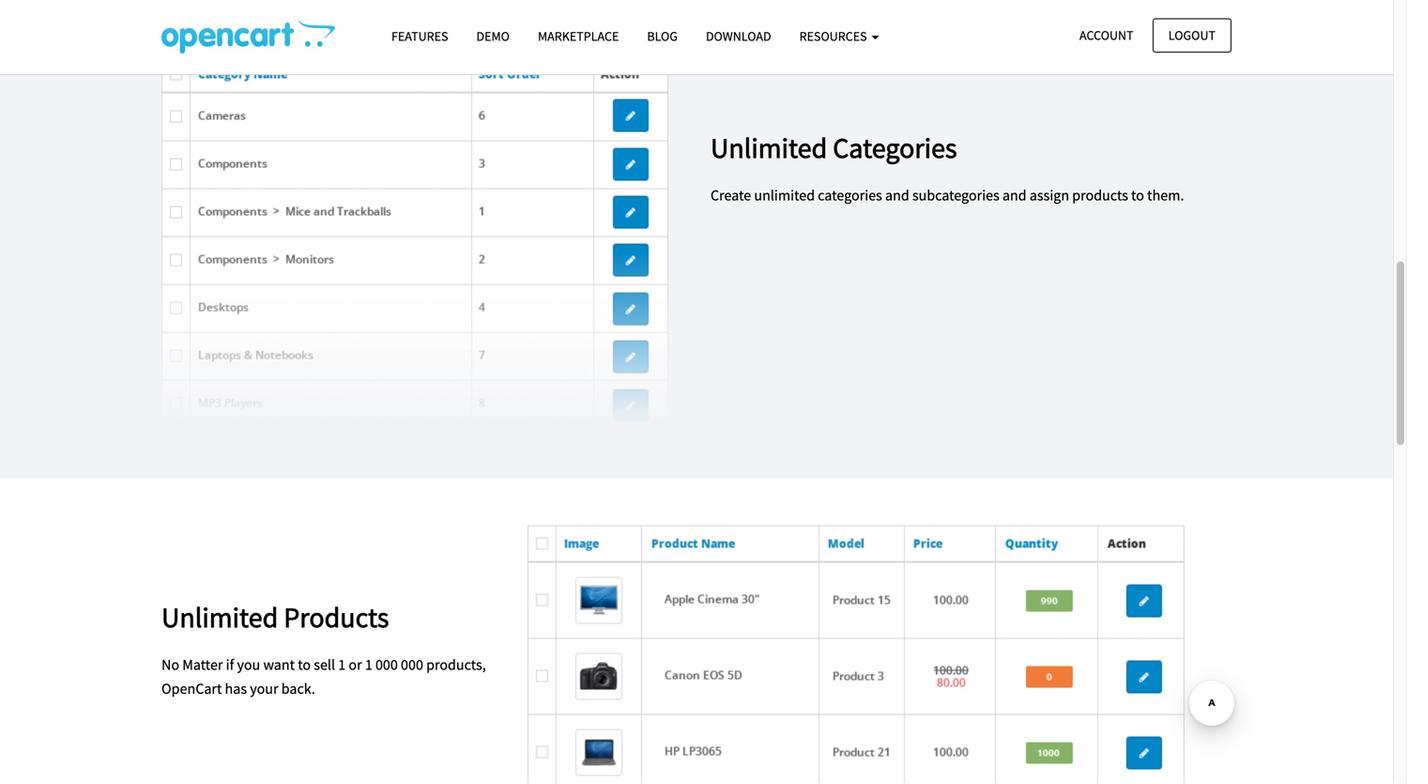 Task type: vqa. For each thing, say whether or not it's contained in the screenshot.
the Unlimited corresponding to Unlimited Products
yes



Task type: describe. For each thing, give the bounding box(es) containing it.
them.
[[1148, 186, 1185, 205]]

1 000 from the left
[[376, 656, 398, 674]]

matter
[[182, 656, 223, 674]]

1 and from the left
[[886, 186, 910, 205]]

create
[[711, 186, 751, 205]]

opencart
[[162, 680, 222, 698]]

features
[[392, 28, 448, 45]]

resources link
[[786, 20, 893, 53]]

sell
[[314, 656, 335, 674]]

demo link
[[463, 20, 524, 53]]

download link
[[692, 20, 786, 53]]

your
[[250, 680, 279, 698]]

2 and from the left
[[1003, 186, 1027, 205]]

download
[[706, 28, 772, 45]]

or
[[349, 656, 362, 674]]

want
[[263, 656, 295, 674]]

account link
[[1064, 18, 1150, 52]]

opencart - features image
[[162, 20, 335, 54]]

blog link
[[633, 20, 692, 53]]

unlimited
[[754, 186, 815, 205]]

resources
[[800, 28, 870, 45]]

1 1 from the left
[[338, 656, 346, 674]]

subcategories
[[913, 186, 1000, 205]]

demo
[[477, 28, 510, 45]]

if
[[226, 656, 234, 674]]

1 horizontal spatial to
[[1132, 186, 1145, 205]]

products
[[1073, 186, 1129, 205]]

no
[[162, 656, 179, 674]]

products,
[[426, 656, 486, 674]]

unlimited products image
[[528, 525, 1185, 783]]

unlimited for unlimited products
[[162, 600, 278, 635]]

unlimited products
[[162, 600, 389, 635]]

unlimited categories image
[[162, 56, 669, 432]]



Task type: locate. For each thing, give the bounding box(es) containing it.
0 horizontal spatial unlimited
[[162, 600, 278, 635]]

categories
[[818, 186, 883, 205]]

000 left products,
[[401, 656, 423, 674]]

0 horizontal spatial 000
[[376, 656, 398, 674]]

has
[[225, 680, 247, 698]]

account
[[1080, 27, 1134, 44]]

unlimited up if
[[162, 600, 278, 635]]

logout
[[1169, 27, 1216, 44]]

unlimited for unlimited categories
[[711, 130, 828, 165]]

2 000 from the left
[[401, 656, 423, 674]]

1 horizontal spatial and
[[1003, 186, 1027, 205]]

you
[[237, 656, 260, 674]]

1 vertical spatial unlimited
[[162, 600, 278, 635]]

products
[[284, 600, 389, 635]]

to left them.
[[1132, 186, 1145, 205]]

blog
[[647, 28, 678, 45]]

1 vertical spatial to
[[298, 656, 311, 674]]

marketplace link
[[524, 20, 633, 53]]

and
[[886, 186, 910, 205], [1003, 186, 1027, 205]]

1 horizontal spatial unlimited
[[711, 130, 828, 165]]

0 horizontal spatial and
[[886, 186, 910, 205]]

0 vertical spatial to
[[1132, 186, 1145, 205]]

marketplace
[[538, 28, 619, 45]]

000
[[376, 656, 398, 674], [401, 656, 423, 674]]

unlimited up unlimited
[[711, 130, 828, 165]]

1 left or
[[338, 656, 346, 674]]

1 right or
[[365, 656, 373, 674]]

features link
[[378, 20, 463, 53]]

0 horizontal spatial to
[[298, 656, 311, 674]]

unlimited categories
[[711, 130, 958, 165]]

logout link
[[1153, 18, 1232, 52]]

and left assign
[[1003, 186, 1027, 205]]

create unlimited categories and subcategories and assign products to them.
[[711, 186, 1185, 205]]

to left sell
[[298, 656, 311, 674]]

0 horizontal spatial 1
[[338, 656, 346, 674]]

1 horizontal spatial 000
[[401, 656, 423, 674]]

000 right or
[[376, 656, 398, 674]]

1
[[338, 656, 346, 674], [365, 656, 373, 674]]

to inside the no matter if you want to sell 1 or 1 000 000 products, opencart has your back.
[[298, 656, 311, 674]]

1 horizontal spatial 1
[[365, 656, 373, 674]]

categories
[[833, 130, 958, 165]]

2 1 from the left
[[365, 656, 373, 674]]

and right categories
[[886, 186, 910, 205]]

back.
[[282, 680, 315, 698]]

0 vertical spatial unlimited
[[711, 130, 828, 165]]

to
[[1132, 186, 1145, 205], [298, 656, 311, 674]]

no matter if you want to sell 1 or 1 000 000 products, opencart has your back.
[[162, 656, 486, 698]]

assign
[[1030, 186, 1070, 205]]

unlimited
[[711, 130, 828, 165], [162, 600, 278, 635]]



